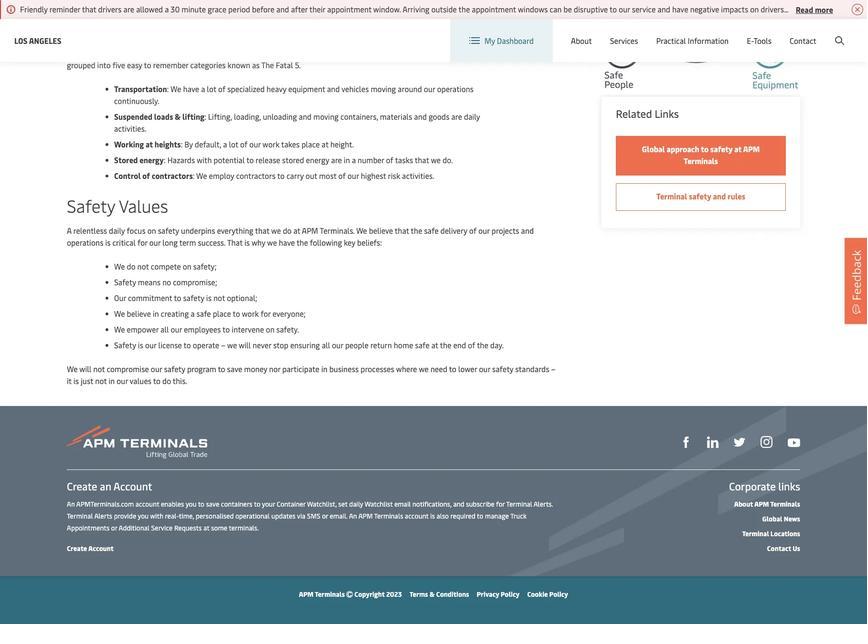 Task type: locate. For each thing, give the bounding box(es) containing it.
appointment right their
[[327, 4, 372, 14]]

2 vertical spatial all
[[322, 340, 330, 351]]

0 horizontal spatial –
[[221, 340, 225, 351]]

some
[[211, 524, 227, 533]]

will
[[239, 340, 251, 351], [79, 364, 91, 374]]

0 horizontal spatial work
[[197, 36, 214, 46]]

global
[[683, 28, 705, 38], [642, 144, 665, 154], [762, 515, 783, 524]]

and inside an apmterminals.com account enables you to save containers to your container watchlist, set daily watchlist email notifications, and subscribe for terminal alerts. terminal alerts provide you with real-time, personalised operational updates via sms or email. an apm terminals account is also required to manage truck appointments or additional service requests at some terminals.
[[453, 500, 464, 509]]

create inside login / create account link
[[797, 28, 819, 38]]

terminals inside global approach to safety at apm terminals
[[684, 156, 718, 166]]

about down the 'corporate'
[[734, 500, 753, 509]]

adoption
[[358, 48, 389, 58]]

us
[[98, 36, 106, 46]]

we empower all our employees to intervene on safety.
[[114, 324, 299, 335]]

2 vertical spatial daily
[[349, 500, 363, 509]]

0 horizontal spatial creating
[[116, 36, 143, 46]]

at
[[146, 139, 153, 149], [322, 139, 329, 149], [735, 144, 742, 154], [293, 225, 300, 236], [431, 340, 438, 351], [203, 524, 209, 533]]

long
[[163, 237, 178, 248]]

required
[[451, 512, 476, 521]]

as
[[252, 60, 260, 70]]

0 vertical spatial do
[[283, 225, 292, 236]]

news
[[784, 515, 800, 524]]

stored
[[114, 155, 138, 165]]

lot inside ': we have a lot of specialized heavy equipment and vehicles moving around our operations continuously.'
[[207, 84, 216, 94]]

0 horizontal spatial be
[[314, 36, 323, 46]]

policy for privacy policy
[[501, 590, 520, 599]]

daily inside : lifting, loading, unloading and moving containers, materials and goods are daily activities.
[[464, 111, 480, 122]]

lifting
[[182, 111, 204, 122]]

fatal left 5.
[[276, 60, 293, 70]]

do
[[283, 225, 292, 236], [127, 261, 135, 272], [162, 376, 171, 386]]

2 vertical spatial global
[[762, 515, 783, 524]]

global for global approach to safety at apm terminals
[[642, 144, 665, 154]]

login
[[772, 28, 791, 38]]

shape link
[[681, 436, 692, 449]]

container
[[277, 500, 306, 509]]

0 horizontal spatial energy
[[140, 155, 164, 165]]

for up the manage
[[496, 500, 505, 509]]

0 horizontal spatial all
[[161, 324, 169, 335]]

stored energy : hazards with potential to release stored energy are in a number of tasks that we do.
[[114, 155, 453, 165]]

safety up "relevant" at left
[[236, 36, 257, 46]]

account down email
[[405, 512, 429, 521]]

safe up defined
[[151, 36, 166, 46]]

place inside to assist us in creating a safe place to work and a safety performance to be proud of, minimum controls for the management of these fatality potential risks have been defined within the relevant safety standards for mandatory adoption by all of apm terminals facilities. these are grouped into five easy to remember categories known as the fatal 5.
[[168, 36, 186, 46]]

global for global news
[[762, 515, 783, 524]]

we do not compete on safety;
[[114, 261, 217, 272]]

1 horizontal spatial moving
[[371, 84, 396, 94]]

nor
[[269, 364, 281, 374]]

2 vertical spatial account
[[88, 544, 114, 553]]

safe left "delivery"
[[424, 225, 439, 236]]

contractors down hazards
[[152, 170, 193, 181]]

to right need
[[449, 364, 456, 374]]

1 vertical spatial global
[[642, 144, 665, 154]]

potential down working at heights : by default, a lot of our work takes place at height.
[[214, 155, 245, 165]]

services button
[[610, 19, 638, 62]]

1 vertical spatial contact
[[767, 544, 791, 553]]

have left 'negative'
[[672, 4, 688, 14]]

impacts
[[721, 4, 748, 14]]

on inside a relentless daily focus on safety underpins everything that we do at apm terminals. we believe that the safe delivery of our projects and operations is critical for our long term success. that is why we have the following key beliefs:
[[147, 225, 156, 236]]

2 vertical spatial do
[[162, 376, 171, 386]]

the left day.
[[477, 340, 489, 351]]

creating down our commitment to safety is not optional;
[[161, 308, 189, 319]]

or down alerts
[[111, 524, 117, 533]]

0 horizontal spatial do
[[127, 261, 135, 272]]

1 contractors from the left
[[152, 170, 193, 181]]

1 vertical spatial or
[[111, 524, 117, 533]]

safety up "our" in the left of the page
[[114, 277, 136, 287]]

save up the personalised
[[206, 500, 219, 509]]

apm terminals approach to safety image
[[602, 0, 800, 94]]

privacy policy link
[[477, 590, 520, 599]]

will down intervene at the left
[[239, 340, 251, 351]]

0 horizontal spatial place
[[168, 36, 186, 46]]

for
[[421, 36, 431, 46], [307, 48, 317, 58], [138, 237, 147, 248], [261, 308, 271, 319], [496, 500, 505, 509]]

in down "compromise"
[[109, 376, 115, 386]]

1 horizontal spatial with
[[197, 155, 212, 165]]

safety right approach
[[711, 144, 733, 154]]

1 appointment from the left
[[327, 4, 372, 14]]

close alert image
[[852, 4, 863, 15]]

all right by at the top
[[400, 48, 409, 58]]

believe inside a relentless daily focus on safety underpins everything that we do at apm terminals. we believe that the safe delivery of our projects and operations is critical for our long term success. that is why we have the following key beliefs:
[[369, 225, 393, 236]]

related
[[616, 107, 652, 121]]

1 horizontal spatial operations
[[437, 84, 474, 94]]

30
[[171, 4, 180, 14]]

you
[[186, 500, 197, 509], [138, 512, 149, 521]]

safe
[[151, 36, 166, 46], [424, 225, 439, 236], [196, 308, 211, 319], [415, 340, 430, 351]]

why
[[252, 237, 265, 248]]

to right disruptive
[[610, 4, 617, 14]]

fatal inside to assist us in creating a safe place to work and a safety performance to be proud of, minimum controls for the management of these fatality potential risks have been defined within the relevant safety standards for mandatory adoption by all of apm terminals facilities. these are grouped into five easy to remember categories known as the fatal 5.
[[276, 60, 293, 70]]

safety inside a relentless daily focus on safety underpins everything that we do at apm terminals. we believe that the safe delivery of our projects and operations is critical for our long term success. that is why we have the following key beliefs:
[[158, 225, 179, 236]]

create left an
[[67, 479, 97, 494]]

save
[[227, 364, 242, 374], [206, 500, 219, 509]]

: inside : lifting, loading, unloading and moving containers, materials and goods are daily activities.
[[204, 111, 206, 122]]

daily right set
[[349, 500, 363, 509]]

at inside an apmterminals.com account enables you to save containers to your container watchlist, set daily watchlist email notifications, and subscribe for terminal alerts. terminal alerts provide you with real-time, personalised operational updates via sms or email. an apm terminals account is also required to manage truck appointments or additional service requests at some terminals.
[[203, 524, 209, 533]]

my dashboard button
[[469, 19, 534, 62]]

about for about
[[571, 35, 592, 46]]

1 horizontal spatial activities.
[[402, 170, 434, 181]]

: down remember
[[167, 84, 169, 94]]

1 vertical spatial with
[[150, 512, 163, 521]]

do.
[[443, 155, 453, 165]]

about apm terminals link
[[734, 500, 800, 509]]

energy down heights
[[140, 155, 164, 165]]

it
[[67, 376, 72, 386]]

1 vertical spatial about
[[734, 500, 753, 509]]

0 vertical spatial lot
[[207, 84, 216, 94]]

we inside we will not compromise our safety program to save money nor participate in business processes where we need to lower our safety standards – it is just not in our values to do this.
[[67, 364, 78, 374]]

mandatory
[[319, 48, 356, 58]]

login / create account link
[[754, 19, 849, 47]]

ensuring
[[290, 340, 320, 351]]

a relentless daily focus on safety underpins everything that we do at apm terminals. we believe that the safe delivery of our projects and operations is critical for our long term success. that is why we have the following key beliefs:
[[67, 225, 534, 248]]

2 contractors from the left
[[236, 170, 276, 181]]

time,
[[179, 512, 194, 521]]

terminals inside to assist us in creating a safe place to work and a safety performance to be proud of, minimum controls for the management of these fatality potential risks have been defined within the relevant safety standards for mandatory adoption by all of apm terminals facilities. these are grouped into five easy to remember categories known as the fatal 5.
[[437, 48, 471, 58]]

our right around
[[424, 84, 435, 94]]

appointment up my
[[472, 4, 516, 14]]

will up just
[[79, 364, 91, 374]]

for inside an apmterminals.com account enables you to save containers to your container watchlist, set daily watchlist email notifications, and subscribe for terminal alerts. terminal alerts provide you with real-time, personalised operational updates via sms or email. an apm terminals account is also required to manage truck appointments or additional service requests at some terminals.
[[496, 500, 505, 509]]

1 horizontal spatial do
[[162, 376, 171, 386]]

0 horizontal spatial you
[[138, 512, 149, 521]]

1 horizontal spatial about
[[734, 500, 753, 509]]

/
[[792, 28, 795, 38]]

we up "it"
[[67, 364, 78, 374]]

we down "our" in the left of the page
[[114, 308, 125, 319]]

1 vertical spatial do
[[127, 261, 135, 272]]

1 horizontal spatial potential
[[214, 155, 245, 165]]

the right the outside
[[459, 4, 470, 14]]

2 appointment from the left
[[472, 4, 516, 14]]

0 horizontal spatial account
[[135, 500, 159, 509]]

0 horizontal spatial operations
[[67, 237, 103, 248]]

drive
[[853, 4, 867, 14]]

0 vertical spatial you
[[186, 500, 197, 509]]

0 horizontal spatial daily
[[109, 225, 125, 236]]

contractors
[[152, 170, 193, 181], [236, 170, 276, 181]]

goods
[[429, 111, 449, 122]]

or
[[322, 512, 328, 521], [111, 524, 117, 533]]

with inside an apmterminals.com account enables you to save containers to your container watchlist, set daily watchlist email notifications, and subscribe for terminal alerts. terminal alerts provide you with real-time, personalised operational updates via sms or email. an apm terminals account is also required to manage truck appointments or additional service requests at some terminals.
[[150, 512, 163, 521]]

moving left around
[[371, 84, 396, 94]]

a down 'categories'
[[201, 84, 205, 94]]

0 vertical spatial –
[[221, 340, 225, 351]]

1 horizontal spatial energy
[[306, 155, 329, 165]]

of inside a relentless daily focus on safety underpins everything that we do at apm terminals. we believe that the safe delivery of our projects and operations is critical for our long term success. that is why we have the following key beliefs:
[[469, 225, 477, 236]]

terminals down watchlist
[[374, 512, 403, 521]]

2 horizontal spatial all
[[400, 48, 409, 58]]

1 horizontal spatial account
[[405, 512, 429, 521]]

0 vertical spatial fatal
[[67, 4, 105, 28]]

0 horizontal spatial fatal
[[67, 4, 105, 28]]

account down appointments at left
[[88, 544, 114, 553]]

0 horizontal spatial policy
[[501, 590, 520, 599]]

is left why
[[245, 237, 250, 248]]

on right focus
[[147, 225, 156, 236]]

1 vertical spatial operations
[[67, 237, 103, 248]]

1 horizontal spatial contractors
[[236, 170, 276, 181]]

have inside ': we have a lot of specialized heavy equipment and vehicles moving around our operations continuously.'
[[183, 84, 199, 94]]

& right terms
[[430, 590, 435, 599]]

are down fatality
[[527, 48, 537, 58]]

place right takes
[[302, 139, 320, 149]]

create account
[[67, 544, 114, 553]]

1 vertical spatial save
[[206, 500, 219, 509]]

2 horizontal spatial global
[[762, 515, 783, 524]]

to down the subscribe
[[477, 512, 483, 521]]

global inside global approach to safety at apm terminals
[[642, 144, 665, 154]]

lower
[[458, 364, 477, 374]]

0 vertical spatial an
[[67, 500, 75, 509]]

0 vertical spatial creating
[[116, 36, 143, 46]]

program
[[187, 364, 216, 374]]

0 vertical spatial place
[[168, 36, 186, 46]]

0 vertical spatial global
[[683, 28, 705, 38]]

contact for contact
[[790, 35, 817, 46]]

safety down empower at the left bottom of page
[[114, 340, 136, 351]]

2 vertical spatial place
[[213, 308, 231, 319]]

all up license
[[161, 324, 169, 335]]

2 horizontal spatial place
[[302, 139, 320, 149]]

1 drivers from the left
[[98, 4, 122, 14]]

1 energy from the left
[[140, 155, 164, 165]]

0 horizontal spatial moving
[[313, 111, 339, 122]]

0 horizontal spatial standards
[[271, 48, 305, 58]]

relevant
[[218, 48, 246, 58]]

subscribe
[[466, 500, 495, 509]]

2 vertical spatial work
[[242, 308, 259, 319]]

vehicles
[[342, 84, 369, 94]]

policy
[[501, 590, 520, 599], [549, 590, 568, 599]]

instagram image
[[761, 437, 773, 449]]

safe right the home
[[415, 340, 430, 351]]

is inside an apmterminals.com account enables you to save containers to your container watchlist, set daily watchlist email notifications, and subscribe for terminal alerts. terminal alerts provide you with real-time, personalised operational updates via sms or email. an apm terminals account is also required to manage truck appointments or additional service requests at some terminals.
[[430, 512, 435, 521]]

1 vertical spatial standards
[[515, 364, 549, 374]]

drivers up 'us'
[[98, 4, 122, 14]]

to up the personalised
[[198, 500, 204, 509]]

0 vertical spatial save
[[227, 364, 242, 374]]

create
[[797, 28, 819, 38], [67, 479, 97, 494], [67, 544, 87, 553]]

to down safety means no compromise;
[[174, 293, 181, 303]]

1 vertical spatial &
[[430, 590, 435, 599]]

1 horizontal spatial work
[[242, 308, 259, 319]]

friendly
[[20, 4, 48, 14]]

1 vertical spatial activities.
[[402, 170, 434, 181]]

service
[[632, 4, 656, 14]]

0 vertical spatial activities.
[[114, 123, 146, 134]]

these
[[503, 36, 522, 46]]

1 vertical spatial lot
[[229, 139, 238, 149]]

in inside to assist us in creating a safe place to work and a safety performance to be proud of, minimum controls for the management of these fatality potential risks have been defined within the relevant safety standards for mandatory adoption by all of apm terminals facilities. these are grouped into five easy to remember categories known as the fatal 5.
[[108, 36, 114, 46]]

0 horizontal spatial about
[[571, 35, 592, 46]]

0 vertical spatial believe
[[369, 225, 393, 236]]

practical information
[[656, 35, 729, 46]]

of left specialized
[[218, 84, 226, 94]]

0 horizontal spatial global
[[642, 144, 665, 154]]

menu
[[707, 28, 727, 38]]

create right /
[[797, 28, 819, 38]]

at left heights
[[146, 139, 153, 149]]

: left by
[[181, 139, 183, 149]]

1 vertical spatial place
[[302, 139, 320, 149]]

safety
[[123, 4, 172, 28], [67, 194, 115, 217], [114, 277, 136, 287], [114, 340, 136, 351]]

we left empower at the left bottom of page
[[114, 324, 125, 335]]

place
[[168, 36, 186, 46], [302, 139, 320, 149], [213, 308, 231, 319]]

policy right cookie
[[549, 590, 568, 599]]

of right "delivery"
[[469, 225, 477, 236]]

all inside to assist us in creating a safe place to work and a safety performance to be proud of, minimum controls for the management of these fatality potential risks have been defined within the relevant safety standards for mandatory adoption by all of apm terminals facilities. these are grouped into five easy to remember categories known as the fatal 5.
[[400, 48, 409, 58]]

0 vertical spatial all
[[400, 48, 409, 58]]

1 horizontal spatial save
[[227, 364, 242, 374]]

1 vertical spatial daily
[[109, 225, 125, 236]]

0 vertical spatial will
[[239, 340, 251, 351]]

all right ensuring
[[322, 340, 330, 351]]

compromise
[[107, 364, 149, 374]]

an
[[100, 479, 111, 494]]

us
[[793, 544, 800, 553]]

our left the highest
[[348, 170, 359, 181]]

of right end
[[468, 340, 475, 351]]

policy for cookie policy
[[549, 590, 568, 599]]

1 horizontal spatial global
[[683, 28, 705, 38]]

a right default,
[[223, 139, 227, 149]]

daily right "goods" in the top of the page
[[464, 111, 480, 122]]

safety up long
[[158, 225, 179, 236]]

to down 'optional;'
[[233, 308, 240, 319]]

to right approach
[[701, 144, 709, 154]]

place up we empower all our employees to intervene on safety.
[[213, 308, 231, 319]]

takes
[[281, 139, 300, 149]]

0 horizontal spatial appointment
[[327, 4, 372, 14]]

we inside we will not compromise our safety program to save money nor participate in business processes where we need to lower our safety standards – it is just not in our values to do this.
[[419, 364, 429, 374]]

daily inside an apmterminals.com account enables you to save containers to your container watchlist, set daily watchlist email notifications, and subscribe for terminal alerts. terminal alerts provide you with real-time, personalised operational updates via sms or email. an apm terminals account is also required to manage truck appointments or additional service requests at some terminals.
[[349, 500, 363, 509]]

to up within
[[187, 36, 195, 46]]

of,
[[347, 36, 355, 46]]

linkedin image
[[707, 437, 719, 449]]

moving inside ': we have a lot of specialized heavy equipment and vehicles moving around our operations continuously.'
[[371, 84, 396, 94]]

0 vertical spatial operations
[[437, 84, 474, 94]]

1 policy from the left
[[501, 590, 520, 599]]

contact for contact us
[[767, 544, 791, 553]]

0 horizontal spatial contractors
[[152, 170, 193, 181]]

will inside we will not compromise our safety program to save money nor participate in business processes where we need to lower our safety standards – it is just not in our values to do this.
[[79, 364, 91, 374]]

terminals
[[437, 48, 471, 58], [684, 156, 718, 166], [770, 500, 800, 509], [374, 512, 403, 521], [315, 590, 345, 599]]

1 vertical spatial potential
[[214, 155, 245, 165]]

global inside button
[[683, 28, 705, 38]]

relentless
[[73, 225, 107, 236]]

on up compromise;
[[183, 261, 191, 272]]

materials
[[380, 111, 412, 122]]

0 horizontal spatial save
[[206, 500, 219, 509]]

instagram link
[[761, 436, 773, 449]]

apmterminals.com
[[76, 500, 134, 509]]

0 vertical spatial account
[[135, 500, 159, 509]]

you up additional
[[138, 512, 149, 521]]

is down empower at the left bottom of page
[[138, 340, 143, 351]]

of inside ': we have a lot of specialized heavy equipment and vehicles moving around our operations continuously.'
[[218, 84, 226, 94]]

lifting,
[[208, 111, 232, 122]]

not up we believe in creating a safe place to work for everyone;
[[213, 293, 225, 303]]

switch
[[598, 28, 621, 38]]

hazards
[[167, 155, 195, 165]]

terminal safety and rules
[[657, 191, 746, 202]]

2 policy from the left
[[549, 590, 568, 599]]

that
[[82, 4, 96, 14], [415, 155, 429, 165], [255, 225, 269, 236], [395, 225, 409, 236]]

1 horizontal spatial all
[[322, 340, 330, 351]]

0 horizontal spatial drivers
[[98, 4, 122, 14]]

account left enables
[[135, 500, 159, 509]]

location
[[623, 28, 653, 38]]

los angeles
[[14, 35, 61, 46]]

we left need
[[419, 364, 429, 374]]

0 vertical spatial contact
[[790, 35, 817, 46]]

underpins
[[181, 225, 215, 236]]

0 horizontal spatial will
[[79, 364, 91, 374]]

switch location
[[598, 28, 653, 38]]

0 vertical spatial potential
[[67, 48, 98, 58]]

0 horizontal spatial potential
[[67, 48, 98, 58]]

safety up relentless
[[67, 194, 115, 217]]

to
[[610, 4, 617, 14], [187, 36, 195, 46], [305, 36, 312, 46], [144, 60, 151, 70], [701, 144, 709, 154], [246, 155, 254, 165], [277, 170, 285, 181], [174, 293, 181, 303], [233, 308, 240, 319], [223, 324, 230, 335], [184, 340, 191, 351], [218, 364, 225, 374], [449, 364, 456, 374], [153, 376, 160, 386], [198, 500, 204, 509], [254, 500, 260, 509], [477, 512, 483, 521]]

0 vertical spatial about
[[571, 35, 592, 46]]

work up intervene at the left
[[242, 308, 259, 319]]

links
[[779, 479, 800, 494]]

not right just
[[95, 376, 107, 386]]

work inside to assist us in creating a safe place to work and a safety performance to be proud of, minimum controls for the management of these fatality potential risks have been defined within the relevant safety standards for mandatory adoption by all of apm terminals facilities. these are grouped into five easy to remember categories known as the fatal 5.
[[197, 36, 214, 46]]

and left rules
[[713, 191, 726, 202]]

for down focus
[[138, 237, 147, 248]]

1 vertical spatial be
[[314, 36, 323, 46]]

my dashboard
[[485, 35, 534, 46]]

facilities.
[[473, 48, 503, 58]]

1 vertical spatial an
[[349, 512, 357, 521]]

: inside ': we have a lot of specialized heavy equipment and vehicles moving around our operations continuously.'
[[167, 84, 169, 94]]

easy
[[127, 60, 142, 70]]

1 horizontal spatial policy
[[549, 590, 568, 599]]

read more button
[[796, 3, 833, 15]]

at inside global approach to safety at apm terminals
[[735, 144, 742, 154]]

time.
[[834, 4, 851, 14]]

and right projects
[[521, 225, 534, 236]]

potential inside to assist us in creating a safe place to work and a safety performance to be proud of, minimum controls for the management of these fatality potential risks have been defined within the relevant safety standards for mandatory adoption by all of apm terminals facilities. these are grouped into five easy to remember categories known as the fatal 5.
[[67, 48, 98, 58]]

of
[[494, 36, 501, 46], [411, 48, 418, 58], [218, 84, 226, 94], [240, 139, 248, 149], [386, 155, 393, 165], [142, 170, 150, 181], [338, 170, 346, 181], [469, 225, 477, 236], [468, 340, 475, 351]]

1 vertical spatial fatal
[[276, 60, 293, 70]]

and left vehicles
[[327, 84, 340, 94]]

2 vertical spatial create
[[67, 544, 87, 553]]

save inside we will not compromise our safety program to save money nor participate in business processes where we need to lower our safety standards – it is just not in our values to do this.
[[227, 364, 242, 374]]

0 horizontal spatial &
[[175, 111, 181, 122]]

have up the five
[[118, 48, 134, 58]]

2 drivers from the left
[[761, 4, 784, 14]]



Task type: vqa. For each thing, say whether or not it's contained in the screenshot.
all in To assist us in creating a safe place to work and a safety performance to be proud of, minimum controls for the management of these fatality potential risks have been defined within the relevant safety standards for mandatory adoption by all of APM Terminals facilities. These are grouped into five easy to remember categories known as The Fatal 5.
yes



Task type: describe. For each thing, give the bounding box(es) containing it.
safe up employees
[[196, 308, 211, 319]]

have inside to assist us in creating a safe place to work and a safety performance to be proud of, minimum controls for the management of these fatality potential risks have been defined within the relevant safety standards for mandatory adoption by all of apm terminals facilities. these are grouped into five easy to remember categories known as the fatal 5.
[[118, 48, 134, 58]]

projects
[[492, 225, 519, 236]]

arrive
[[802, 4, 822, 14]]

truck
[[510, 512, 527, 521]]

transportation
[[114, 84, 167, 94]]

is left 'critical'
[[105, 237, 111, 248]]

2 energy from the left
[[306, 155, 329, 165]]

safety for safety values
[[67, 194, 115, 217]]

of left tasks at the left top
[[386, 155, 393, 165]]

standards inside we will not compromise our safety program to save money nor participate in business processes where we need to lower our safety standards – it is just not in our values to do this.
[[515, 364, 549, 374]]

0 horizontal spatial believe
[[127, 308, 151, 319]]

apm inside an apmterminals.com account enables you to save containers to your container watchlist, set daily watchlist email notifications, and subscribe for terminal alerts. terminal alerts provide you with real-time, personalised operational updates via sms or email. an apm terminals account is also required to manage truck appointments or additional service requests at some terminals.
[[358, 512, 373, 521]]

defined
[[154, 48, 180, 58]]

1 vertical spatial account
[[405, 512, 429, 521]]

of down 'loading,'
[[240, 139, 248, 149]]

values
[[119, 194, 168, 217]]

not up just
[[93, 364, 105, 374]]

at left height. on the top
[[322, 139, 329, 149]]

create for create account
[[67, 544, 87, 553]]

moving inside : lifting, loading, unloading and moving containers, materials and goods are daily activities.
[[313, 111, 339, 122]]

equipment
[[288, 84, 325, 94]]

the left end
[[440, 340, 452, 351]]

create an account
[[67, 479, 152, 494]]

read
[[796, 4, 813, 15]]

of down controls
[[411, 48, 418, 58]]

around
[[398, 84, 422, 94]]

are inside to assist us in creating a safe place to work and a safety performance to be proud of, minimum controls for the management of these fatality potential risks have been defined within the relevant safety standards for mandatory adoption by all of apm terminals facilities. these are grouped into five easy to remember categories known as the fatal 5.
[[527, 48, 537, 58]]

by
[[390, 48, 398, 58]]

safety for safety means no compromise;
[[114, 277, 136, 287]]

we down intervene at the left
[[227, 340, 237, 351]]

0 vertical spatial &
[[175, 111, 181, 122]]

we inside ': we have a lot of specialized heavy equipment and vehicles moving around our operations continuously.'
[[171, 84, 181, 94]]

everyone;
[[273, 308, 306, 319]]

1 horizontal spatial an
[[349, 512, 357, 521]]

to right license
[[184, 340, 191, 351]]

have inside a relentless daily focus on safety underpins everything that we do at apm terminals. we believe that the safe delivery of our projects and operations is critical for our long term success. that is why we have the following key beliefs:
[[279, 237, 295, 248]]

1 horizontal spatial place
[[213, 308, 231, 319]]

0 vertical spatial be
[[564, 4, 572, 14]]

0 horizontal spatial or
[[111, 524, 117, 533]]

empower
[[127, 324, 159, 335]]

on right impacts
[[750, 4, 759, 14]]

1 vertical spatial account
[[114, 479, 152, 494]]

of right most
[[338, 170, 346, 181]]

a left 30
[[165, 4, 169, 14]]

disruptive
[[574, 4, 608, 14]]

for inside a relentless daily focus on safety underpins everything that we do at apm terminals. we believe that the safe delivery of our projects and operations is critical for our long term success. that is why we have the following key beliefs:
[[138, 237, 147, 248]]

terminals up global news
[[770, 500, 800, 509]]

of left these
[[494, 36, 501, 46]]

corporate
[[729, 479, 776, 494]]

safety means no compromise;
[[114, 277, 217, 287]]

the left management
[[433, 36, 445, 46]]

the up 'categories'
[[205, 48, 216, 58]]

containers,
[[341, 111, 378, 122]]

to left release
[[246, 155, 254, 165]]

alerts
[[94, 512, 112, 521]]

daily inside a relentless daily focus on safety underpins everything that we do at apm terminals. we believe that the safe delivery of our projects and operations is critical for our long term success. that is why we have the following key beliefs:
[[109, 225, 125, 236]]

terminals left ⓒ
[[315, 590, 345, 599]]

operations inside ': we have a lot of specialized heavy equipment and vehicles moving around our operations continuously.'
[[437, 84, 474, 94]]

contact us
[[767, 544, 800, 553]]

safety up this.
[[164, 364, 185, 374]]

1 vertical spatial you
[[138, 512, 149, 521]]

about apm terminals
[[734, 500, 800, 509]]

via
[[297, 512, 305, 521]]

and down ': we have a lot of specialized heavy equipment and vehicles moving around our operations continuously.'
[[299, 111, 312, 122]]

create account link
[[67, 544, 114, 553]]

assist
[[77, 36, 96, 46]]

we left do. at the right
[[431, 155, 441, 165]]

to left the your
[[254, 500, 260, 509]]

and inside ': we have a lot of specialized heavy equipment and vehicles moving around our operations continuously.'
[[327, 84, 340, 94]]

1 horizontal spatial or
[[322, 512, 328, 521]]

not up means
[[137, 261, 149, 272]]

practical
[[656, 35, 686, 46]]

our right lower
[[479, 364, 490, 374]]

our up license
[[171, 324, 182, 335]]

a left number
[[352, 155, 356, 165]]

creating inside to assist us in creating a safe place to work and a safety performance to be proud of, minimum controls for the management of these fatality potential risks have been defined within the relevant safety standards for mandatory adoption by all of apm terminals facilities. these are grouped into five easy to remember categories known as the fatal 5.
[[116, 36, 143, 46]]

in down commitment
[[153, 308, 159, 319]]

highest
[[361, 170, 386, 181]]

window.
[[373, 4, 401, 14]]

standards inside to assist us in creating a safe place to work and a safety performance to be proud of, minimum controls for the management of these fatality potential risks have been defined within the relevant safety standards for mandatory adoption by all of apm terminals facilities. these are grouped into five easy to remember categories known as the fatal 5.
[[271, 48, 305, 58]]

apm inside to assist us in creating a safe place to work and a safety performance to be proud of, minimum controls for the management of these fatality potential risks have been defined within the relevant safety standards for mandatory adoption by all of apm terminals facilities. these are grouped into five easy to remember categories known as the fatal 5.
[[419, 48, 436, 58]]

: we have a lot of specialized heavy equipment and vehicles moving around our operations continuously.
[[114, 84, 474, 106]]

safety down compromise;
[[183, 293, 204, 303]]

at up need
[[431, 340, 438, 351]]

most
[[319, 170, 337, 181]]

safety left rules
[[689, 191, 711, 202]]

login / create account
[[772, 28, 849, 38]]

enables
[[161, 500, 184, 509]]

our up release
[[249, 139, 261, 149]]

read more
[[796, 4, 833, 15]]

safe inside to assist us in creating a safe place to work and a safety performance to be proud of, minimum controls for the management of these fatality potential risks have been defined within the relevant safety standards for mandatory adoption by all of apm terminals facilities. these are grouped into five easy to remember categories known as the fatal 5.
[[151, 36, 166, 46]]

safety for safety is our license to operate – we will never stop ensuring all our people return home safe at the end of the day.
[[114, 340, 136, 351]]

1 horizontal spatial you
[[186, 500, 197, 509]]

0 vertical spatial with
[[197, 155, 212, 165]]

terminals inside an apmterminals.com account enables you to save containers to your container watchlist, set daily watchlist email notifications, and subscribe for terminal alerts. terminal alerts provide you with real-time, personalised operational updates via sms or email. an apm terminals account is also required to manage truck appointments or additional service requests at some terminals.
[[374, 512, 403, 521]]

apm inside global approach to safety at apm terminals
[[743, 144, 760, 154]]

optional;
[[227, 293, 257, 303]]

and inside a relentless daily focus on safety underpins everything that we do at apm terminals. we believe that the safe delivery of our projects and operations is critical for our long term success. that is why we have the following key beliefs:
[[521, 225, 534, 236]]

return
[[370, 340, 392, 351]]

twitter image
[[734, 437, 745, 449]]

global for global menu
[[683, 28, 705, 38]]

1 vertical spatial creating
[[161, 308, 189, 319]]

for left mandatory
[[307, 48, 317, 58]]

are right 5
[[123, 4, 134, 14]]

save inside an apmterminals.com account enables you to save containers to your container watchlist, set daily watchlist email notifications, and subscribe for terminal alerts. terminal alerts provide you with real-time, personalised operational updates via sms or email. an apm terminals account is also required to manage truck appointments or additional service requests at some terminals.
[[206, 500, 219, 509]]

5.
[[295, 60, 301, 70]]

and left after
[[276, 4, 289, 14]]

: down hazards
[[193, 170, 195, 181]]

to
[[67, 36, 75, 46]]

reminder
[[49, 4, 80, 14]]

at inside a relentless daily focus on safety underpins everything that we do at apm terminals. we believe that the safe delivery of our projects and operations is critical for our long term success. that is why we have the following key beliefs:
[[293, 225, 300, 236]]

angeles
[[29, 35, 61, 46]]

we right why
[[267, 237, 277, 248]]

: down heights
[[164, 155, 166, 165]]

and left "goods" in the top of the page
[[414, 111, 427, 122]]

in down height. on the top
[[344, 155, 350, 165]]

our left service
[[619, 4, 630, 14]]

in left business
[[321, 364, 327, 374]]

watchlist,
[[307, 500, 337, 509]]

our left long
[[149, 237, 161, 248]]

5
[[109, 4, 119, 28]]

about for about apm terminals
[[734, 500, 753, 509]]

our left "people" on the left bottom of the page
[[332, 340, 343, 351]]

fatality
[[523, 36, 548, 46]]

period
[[228, 4, 250, 14]]

our left projects
[[478, 225, 490, 236]]

on left time.
[[824, 4, 832, 14]]

terminals.
[[320, 225, 355, 236]]

apmt footer logo image
[[67, 425, 207, 459]]

to left proud
[[305, 36, 312, 46]]

we inside a relentless daily focus on safety underpins everything that we do at apm terminals. we believe that the safe delivery of our projects and operations is critical for our long term success. that is why we have the following key beliefs:
[[356, 225, 367, 236]]

safety inside global approach to safety at apm terminals
[[711, 144, 733, 154]]

the left "delivery"
[[411, 225, 422, 236]]

focus
[[127, 225, 146, 236]]

do inside a relentless daily focus on safety underpins everything that we do at apm terminals. we believe that the safe delivery of our projects and operations is critical for our long term success. that is why we have the following key beliefs:
[[283, 225, 292, 236]]

stop
[[273, 340, 288, 351]]

is up we believe in creating a safe place to work for everyone;
[[206, 293, 212, 303]]

the left following
[[297, 237, 308, 248]]

risks
[[176, 4, 214, 28]]

our down empower at the left bottom of page
[[145, 340, 156, 351]]

be inside to assist us in creating a safe place to work and a safety performance to be proud of, minimum controls for the management of these fatality potential risks have been defined within the relevant safety standards for mandatory adoption by all of apm terminals facilities. these are grouped into five easy to remember categories known as the fatal 5.
[[314, 36, 323, 46]]

terms
[[410, 590, 428, 599]]

our up values
[[151, 364, 162, 374]]

to assist us in creating a safe place to work and a safety performance to be proud of, minimum controls for the management of these fatality potential risks have been defined within the relevant safety standards for mandatory adoption by all of apm terminals facilities. these are grouped into five easy to remember categories known as the fatal 5.
[[67, 36, 548, 70]]

contact us link
[[767, 544, 800, 553]]

minimum
[[357, 36, 390, 46]]

safe inside a relentless daily focus on safety underpins everything that we do at apm terminals. we believe that the safe delivery of our projects and operations is critical for our long term success. that is why we have the following key beliefs:
[[424, 225, 439, 236]]

0 horizontal spatial an
[[67, 500, 75, 509]]

facebook image
[[681, 437, 692, 449]]

carry
[[287, 170, 304, 181]]

personalised
[[196, 512, 234, 521]]

a inside ': we have a lot of specialized heavy equipment and vehicles moving around our operations continuously.'
[[201, 84, 205, 94]]

1 horizontal spatial &
[[430, 590, 435, 599]]

watchlist
[[365, 500, 393, 509]]

operations inside a relentless daily focus on safety underpins everything that we do at apm terminals. we believe that the safe delivery of our projects and operations is critical for our long term success. that is why we have the following key beliefs:
[[67, 237, 103, 248]]

to left "carry"
[[277, 170, 285, 181]]

beliefs:
[[357, 237, 382, 248]]

grouped
[[67, 60, 95, 70]]

– inside we will not compromise our safety program to save money nor participate in business processes where we need to lower our safety standards – it is just not in our values to do this.
[[551, 364, 556, 374]]

suspended loads & lifting
[[114, 111, 204, 122]]

for right controls
[[421, 36, 431, 46]]

fill 44 link
[[734, 436, 745, 449]]

height.
[[330, 139, 354, 149]]

loading,
[[234, 111, 261, 122]]

activities. inside : lifting, loading, unloading and moving containers, materials and goods are daily activities.
[[114, 123, 146, 134]]

do inside we will not compromise our safety program to save money nor participate in business processes where we need to lower our safety standards – it is just not in our values to do this.
[[162, 376, 171, 386]]

on left safety.
[[266, 324, 275, 335]]

to right values
[[153, 376, 160, 386]]

create for create an account
[[67, 479, 97, 494]]

business
[[329, 364, 359, 374]]

for left everyone;
[[261, 308, 271, 319]]

are down height. on the top
[[331, 155, 342, 165]]

locations
[[771, 530, 800, 539]]

: lifting, loading, unloading and moving containers, materials and goods are daily activities.
[[114, 111, 480, 134]]

youtube image
[[788, 439, 800, 447]]

to left intervene at the left
[[223, 324, 230, 335]]

control
[[114, 170, 141, 181]]

our commitment to safety is not optional;
[[114, 293, 257, 303]]

provide
[[114, 512, 136, 521]]

a down our commitment to safety is not optional;
[[191, 308, 195, 319]]

safety;
[[193, 261, 217, 272]]

2023
[[386, 590, 402, 599]]

1 horizontal spatial will
[[239, 340, 251, 351]]

five
[[113, 60, 125, 70]]

we left 'employ'
[[196, 170, 207, 181]]

my
[[485, 35, 495, 46]]

0 vertical spatial account
[[821, 28, 849, 38]]

our inside ': we have a lot of specialized heavy equipment and vehicles moving around our operations continuously.'
[[424, 84, 435, 94]]

we down 'critical'
[[114, 261, 125, 272]]

your
[[262, 500, 275, 509]]

of right control
[[142, 170, 150, 181]]

and inside to assist us in creating a safe place to work and a safety performance to be proud of, minimum controls for the management of these fatality potential risks have been defined within the relevant safety standards for mandatory adoption by all of apm terminals facilities. these are grouped into five easy to remember categories known as the fatal 5.
[[215, 36, 228, 46]]

we right everything
[[271, 225, 281, 236]]

into
[[97, 60, 111, 70]]

a up been
[[145, 36, 149, 46]]

employees
[[184, 324, 221, 335]]

is inside we will not compromise our safety program to save money nor participate in business processes where we need to lower our safety standards – it is just not in our values to do this.
[[73, 376, 79, 386]]

compromise;
[[173, 277, 217, 287]]

minute
[[182, 4, 206, 14]]

are inside : lifting, loading, unloading and moving containers, materials and goods are daily activities.
[[451, 111, 462, 122]]

following
[[310, 237, 342, 248]]

money
[[244, 364, 267, 374]]

set
[[338, 500, 348, 509]]

this.
[[173, 376, 187, 386]]

1 vertical spatial work
[[263, 139, 280, 149]]

safety right 5
[[123, 4, 172, 28]]

these
[[504, 48, 525, 58]]

to down been
[[144, 60, 151, 70]]

and right service
[[658, 4, 670, 14]]

ⓒ
[[346, 590, 353, 599]]

to inside global approach to safety at apm terminals
[[701, 144, 709, 154]]

employ
[[209, 170, 234, 181]]

to right program
[[218, 364, 225, 374]]

additional
[[119, 524, 150, 533]]

our down "compromise"
[[117, 376, 128, 386]]

a up "relevant" at left
[[230, 36, 234, 46]]

apm inside a relentless daily focus on safety underpins everything that we do at apm terminals. we believe that the safe delivery of our projects and operations is critical for our long term success. that is why we have the following key beliefs:
[[302, 225, 318, 236]]

safety up as
[[248, 48, 269, 58]]

safety down day.
[[492, 364, 514, 374]]



